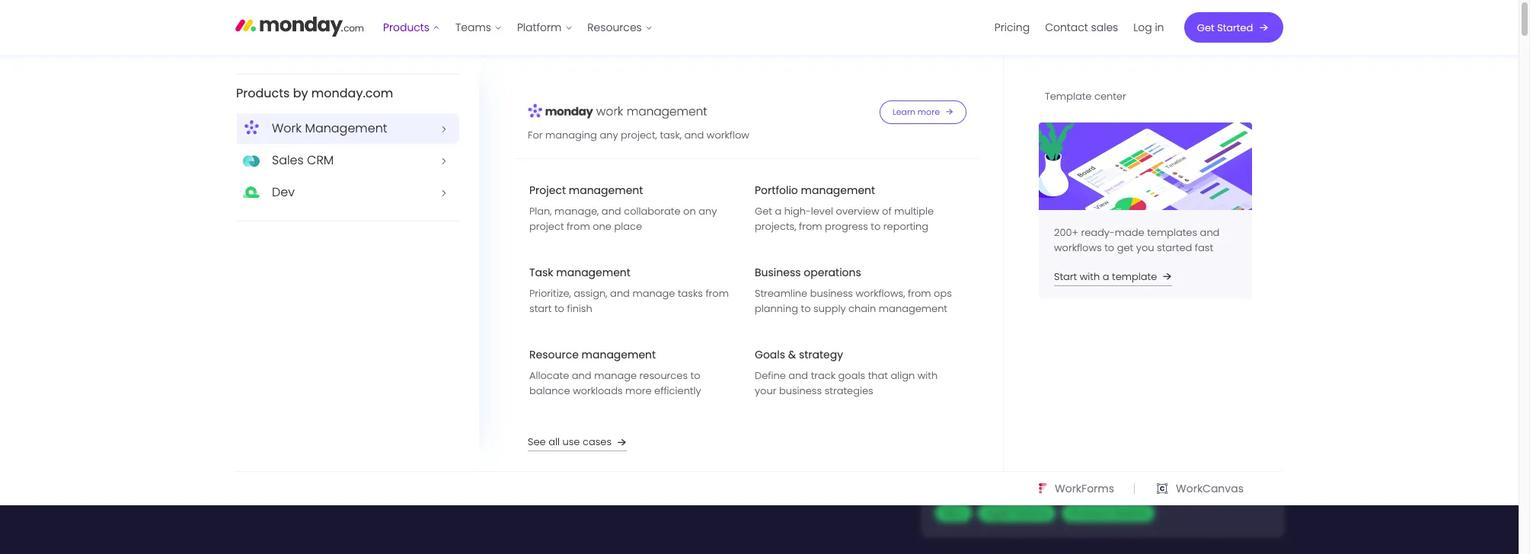 Task type: describe. For each thing, give the bounding box(es) containing it.
1 horizontal spatial learn more link
[[880, 101, 967, 124]]

teams link
[[448, 15, 510, 40]]

on inside "project management plan, manage, and collaborate on any project from one place"
[[683, 204, 696, 218]]

teams for product teams
[[1114, 506, 1148, 521]]

built
[[235, 225, 345, 293]]

2 our from the left
[[508, 118, 524, 133]]

dev ship better products, from concept to launch.
[[996, 436, 1124, 489]]

one
[[593, 219, 612, 234]]

power
[[994, 157, 1032, 174]]

screens
[[821, 64, 868, 82]]

main element
[[0, 0, 1519, 555]]

crm for sales crm
[[307, 152, 334, 169]]

to inside portfolio management get a high-level overview of multiple projects, from progress to reporting
[[871, 219, 881, 234]]

platform
[[270, 302, 342, 325]]

everyone.
[[436, 225, 680, 293]]

the
[[235, 302, 265, 325]]

and inside goals & strategy define and track goals that align with your business strategies
[[789, 368, 808, 383]]

sales for sales ops
[[992, 386, 1020, 401]]

with inside start with a template link
[[1080, 270, 1100, 284]]

ready-
[[1081, 226, 1115, 240]]

experience
[[241, 118, 295, 133]]

get
[[1117, 241, 1134, 255]]

management for work management manage all aspects of work, from strategy to execution.
[[1034, 197, 1128, 216]]

platform link
[[510, 15, 580, 40]]

r&d
[[943, 506, 964, 521]]

for for built
[[357, 225, 424, 293]]

tasks
[[678, 286, 703, 301]]

any inside "project management plan, manage, and collaborate on any project from one place"
[[699, 204, 717, 218]]

get started button
[[1185, 12, 1284, 43]]

allocate
[[529, 368, 569, 383]]

management for portfolio management
[[801, 183, 875, 198]]

to inside the dev ship better products, from concept to launch.
[[1040, 475, 1050, 489]]

list inside the main element
[[988, 0, 1172, 55]]

get started
[[1198, 20, 1254, 35]]

management for project management
[[569, 183, 643, 198]]

powered
[[358, 332, 431, 356]]

platform
[[518, 20, 562, 35]]

aspects
[[1054, 220, 1093, 235]]

&
[[788, 347, 796, 362]]

>
[[1027, 64, 1034, 82]]

bigger desktop close monday wm logo1 image
[[528, 102, 708, 122]]

business inside business operations streamline business workflows, from ops planning to supply chain management
[[810, 286, 853, 301]]

crm for sales crm streamline the sales cycle, from lead to close.
[[1036, 317, 1067, 336]]

creative
[[1129, 267, 1174, 282]]

and inside the resource management allocate and manage resources to balance workloads more efficiently
[[572, 368, 592, 383]]

progress
[[825, 219, 868, 234]]

dev for dev
[[272, 184, 295, 201]]

strategy inside the work management manage all aspects of work, from strategy to execution.
[[1022, 235, 1063, 250]]

sales ops
[[992, 386, 1042, 401]]

products to power every team
[[922, 157, 1104, 174]]

resource management allocate and manage resources to balance workloads more efficiently
[[529, 347, 701, 398]]

management for task management
[[556, 265, 631, 280]]

project
[[529, 219, 564, 234]]

and inside "project management plan, manage, and collaborate on any project from one place"
[[602, 204, 621, 218]]

left
[[537, 64, 558, 82]]

contact sales
[[1046, 20, 1119, 35]]

card
[[282, 433, 305, 447]]

cookies
[[61, 118, 98, 133]]

close.
[[1033, 355, 1061, 369]]

month
[[493, 64, 535, 82]]

work management manage all aspects of work, from strategy to execution.
[[996, 197, 1132, 250]]

0 vertical spatial any
[[600, 128, 618, 142]]

200+
[[1054, 226, 1079, 240]]

wm white image
[[935, 200, 984, 249]]

pricing
[[995, 20, 1030, 35]]

traffic,
[[406, 118, 437, 133]]

business
[[755, 265, 801, 280]]

and inside task management prioritize, assign, and manage tasks from start to finish
[[610, 286, 630, 301]]

built for everyone.
[[235, 225, 680, 293]]

no
[[235, 433, 249, 447]]

all inside main submenu element
[[549, 435, 560, 449]]

products for products to power every team
[[922, 157, 975, 174]]

processes,
[[467, 302, 554, 325]]

management inside business operations streamline business workflows, from ops planning to supply chain management
[[879, 301, 948, 316]]

agile teams
[[986, 506, 1048, 521]]

better
[[1020, 459, 1050, 474]]

that
[[868, 368, 888, 383]]

tools,
[[559, 302, 602, 325]]

sales crm
[[272, 152, 334, 169]]

work for work management
[[272, 120, 302, 137]]

to inside the work management manage all aspects of work, from strategy to execution.
[[1066, 235, 1076, 250]]

and inside 200+ ready-made templates and workflows to get you started fast
[[1200, 226, 1220, 240]]

management for work management
[[305, 120, 387, 137]]

best
[[217, 118, 238, 133]]

0 horizontal spatial the
[[198, 118, 214, 133]]

strategy inside goals & strategy define and track goals that align with your business strategies
[[799, 347, 843, 362]]

activities.
[[580, 118, 625, 133]]

align
[[891, 368, 915, 383]]

operations
[[804, 265, 861, 280]]

started
[[1218, 20, 1254, 35]]

0 horizontal spatial use
[[41, 118, 59, 133]]

strategies
[[825, 384, 873, 398]]

task management prioritize, assign, and manage tasks from start to finish
[[529, 265, 729, 316]]

every
[[1036, 157, 1069, 174]]

all for your
[[402, 302, 421, 325]]

credit
[[251, 433, 280, 447]]

online
[[684, 64, 721, 82]]

list containing products by monday.com
[[0, 0, 1519, 555]]

sales inside button
[[1092, 20, 1119, 35]]

to left ensure
[[101, 118, 111, 133]]

goals
[[755, 347, 785, 362]]

and right traffic,
[[439, 118, 459, 133]]

teams inside the platform where all your processes, tools, and teams work together, powered by monday products.
[[644, 302, 698, 325]]

0 vertical spatial you
[[150, 118, 168, 133]]

to inside 200+ ready-made templates and workflows to get you started fast
[[1105, 241, 1115, 255]]

monday.com logo image
[[235, 10, 364, 42]]

resource
[[529, 347, 579, 362]]

teams
[[456, 20, 492, 35]]

you inside 200+ ready-made templates and workflows to get you started fast
[[1136, 241, 1154, 255]]

agile
[[986, 506, 1011, 521]]

get inside button
[[1198, 20, 1215, 35]]

multiple
[[894, 204, 934, 218]]

work for work management manage all aspects of work, from strategy to execution.
[[996, 197, 1031, 216]]

dev white image
[[935, 440, 984, 488]]

✦
[[354, 433, 362, 447]]

sales crm streamline the sales cycle, from lead to close.
[[996, 317, 1152, 369]]

to inside business operations streamline business workflows, from ops planning to supply chain management
[[801, 301, 811, 316]]

✨
[[641, 64, 656, 82]]

products link
[[376, 15, 448, 40]]

workloads
[[573, 384, 623, 398]]

1 horizontal spatial a
[[1103, 270, 1110, 284]]

more inside the resource management allocate and manage resources to balance workloads more efficiently
[[625, 384, 652, 398]]

for managing any project, task, and workflow
[[528, 128, 749, 142]]

free
[[459, 433, 480, 447]]

work.
[[560, 170, 693, 238]]

needed
[[308, 433, 346, 447]]

workflows,
[[856, 286, 905, 301]]

2 vertical spatial on
[[444, 433, 456, 447]]

streamline for business
[[755, 286, 808, 301]]

with inside goals & strategy define and track goals that align with your business strategies
[[918, 368, 938, 383]]

reporting
[[884, 219, 929, 234]]



Task type: locate. For each thing, give the bounding box(es) containing it.
from right tasks
[[706, 286, 729, 301]]

the left best
[[198, 118, 214, 133]]

0 horizontal spatial for
[[357, 225, 424, 293]]

1 vertical spatial business
[[779, 384, 822, 398]]

1 horizontal spatial learn
[[893, 106, 916, 118]]

1 horizontal spatial products
[[384, 20, 430, 35]]

2 list from the left
[[988, 0, 1172, 55]]

business up supply
[[810, 286, 853, 301]]

management inside the resource management allocate and manage resources to balance workloads more efficiently
[[582, 347, 656, 362]]

2 horizontal spatial more
[[918, 106, 940, 118]]

1 horizontal spatial by
[[436, 332, 457, 356]]

0 horizontal spatial any
[[600, 128, 618, 142]]

for up where
[[357, 225, 424, 293]]

get left the started
[[1198, 20, 1215, 35]]

0 horizontal spatial a
[[775, 204, 782, 218]]

start with a template
[[1054, 270, 1157, 284]]

products inside main submenu element
[[236, 85, 290, 102]]

marketing
[[527, 118, 577, 133]]

1 horizontal spatial work
[[996, 197, 1031, 216]]

strategy up the track
[[799, 347, 843, 362]]

learn inside button
[[893, 106, 916, 118]]

plan,
[[529, 204, 552, 218]]

of inside portfolio management get a high-level overview of multiple projects, from progress to reporting
[[882, 204, 892, 218]]

200+ ready-made templates and workflows to get you started fast
[[1054, 226, 1220, 255]]

dev down sales crm
[[272, 184, 295, 201]]

we
[[23, 118, 38, 133]]

register
[[943, 64, 995, 82]]

track
[[811, 368, 836, 383]]

learn left task, on the top left
[[629, 118, 656, 133]]

managing
[[545, 128, 597, 142]]

1 vertical spatial sales
[[1070, 340, 1096, 354]]

all left 200+
[[1040, 220, 1051, 235]]

1 vertical spatial your
[[755, 384, 777, 398]]

1 vertical spatial work
[[996, 197, 1031, 216]]

1 vertical spatial any
[[699, 204, 717, 218]]

a inside portfolio management get a high-level overview of multiple projects, from progress to reporting
[[775, 204, 782, 218]]

1 vertical spatial manage
[[594, 368, 637, 383]]

1 horizontal spatial get
[[1198, 20, 1215, 35]]

learn more link down 14th
[[880, 101, 967, 124]]

from inside "project management plan, manage, and collaborate on any project from one place"
[[567, 219, 590, 234]]

1 horizontal spatial teams
[[1014, 506, 1048, 521]]

0 horizontal spatial by
[[293, 85, 308, 102]]

0 horizontal spatial on
[[297, 118, 310, 133]]

1 vertical spatial with
[[918, 368, 938, 383]]

all
[[1040, 220, 1051, 235], [402, 302, 421, 325], [549, 435, 560, 449]]

a left the template
[[1103, 270, 1110, 284]]

use inside see all use cases link
[[563, 435, 580, 449]]

the up 'close.'
[[1052, 340, 1068, 354]]

get inside portfolio management get a high-level overview of multiple projects, from progress to reporting
[[755, 204, 772, 218]]

with right start
[[1080, 270, 1100, 284]]

with right the align
[[918, 368, 938, 383]]

see
[[528, 435, 546, 449]]

0 horizontal spatial ops
[[934, 286, 952, 301]]

and up fast
[[1200, 226, 1220, 240]]

from inside the dev ship better products, from concept to launch.
[[1101, 459, 1124, 474]]

0 vertical spatial get
[[1198, 20, 1215, 35]]

unlimited
[[370, 433, 416, 447]]

and right task, on the top left
[[684, 128, 704, 142]]

see all use cases link
[[528, 433, 630, 451]]

from inside the work management manage all aspects of work, from strategy to execution.
[[996, 235, 1020, 250]]

2 vertical spatial sales
[[992, 386, 1020, 401]]

in
[[1156, 20, 1165, 35]]

management
[[569, 183, 643, 198], [801, 183, 875, 198], [556, 265, 631, 280], [879, 301, 948, 316], [582, 347, 656, 362]]

1 horizontal spatial management
[[1034, 197, 1128, 216]]

of up execution.
[[1096, 220, 1105, 235]]

sales inside main submenu element
[[272, 152, 304, 169]]

all inside the work management manage all aspects of work, from strategy to execution.
[[1040, 220, 1051, 235]]

dev inside main submenu element
[[272, 184, 295, 201]]

all right the see
[[549, 435, 560, 449]]

ops down 'close.'
[[1023, 386, 1042, 401]]

learn down 14th
[[893, 106, 916, 118]]

0 horizontal spatial learn more link
[[629, 118, 685, 134]]

work inside main submenu element
[[272, 120, 302, 137]]

to down overview
[[871, 219, 881, 234]]

2 horizontal spatial on
[[683, 204, 696, 218]]

finish
[[567, 301, 592, 316]]

0 horizontal spatial more
[[625, 384, 652, 398]]

0 vertical spatial work
[[272, 120, 302, 137]]

to right lead
[[1021, 355, 1031, 369]]

no credit card needed   ✦    unlimited time on free plan
[[235, 433, 505, 447]]

1 vertical spatial management
[[1034, 197, 1128, 216]]

sales
[[1092, 20, 1119, 35], [1070, 340, 1096, 354]]

any
[[600, 128, 618, 142], [699, 204, 717, 218]]

0 horizontal spatial products
[[236, 85, 290, 102]]

0 vertical spatial crm
[[307, 152, 334, 169]]

ops inside business operations streamline business workflows, from ops planning to supply chain management
[[934, 286, 952, 301]]

to down aspects
[[1066, 235, 1076, 250]]

register now > link
[[943, 64, 1034, 82]]

and down &
[[789, 368, 808, 383]]

1 horizontal spatial your
[[755, 384, 777, 398]]

management inside portfolio management get a high-level overview of multiple projects, from progress to reporting
[[801, 183, 875, 198]]

your inside goals & strategy define and track goals that align with your business strategies
[[755, 384, 777, 398]]

work,
[[1108, 220, 1132, 235]]

1 horizontal spatial any
[[699, 204, 717, 218]]

0 vertical spatial strategy
[[1022, 235, 1063, 250]]

any right the collaborate
[[699, 204, 717, 218]]

2 horizontal spatial products
[[922, 157, 975, 174]]

product teams
[[1070, 506, 1148, 521]]

0 vertical spatial ops
[[934, 286, 952, 301]]

work management
[[272, 120, 387, 137]]

together,
[[278, 332, 353, 356]]

1 vertical spatial all
[[402, 302, 421, 325]]

by up work management
[[293, 85, 308, 102]]

dev up "ship"
[[996, 436, 1022, 456]]

2 horizontal spatial all
[[1040, 220, 1051, 235]]

started
[[1157, 241, 1192, 255]]

on left free
[[444, 433, 456, 447]]

learn more link down ✨
[[629, 118, 685, 134]]

start with a template link
[[1054, 268, 1176, 287]]

1 vertical spatial streamline
[[996, 340, 1049, 354]]

1 vertical spatial you
[[1136, 241, 1154, 255]]

to left get
[[1105, 241, 1115, 255]]

wm image image
[[1039, 123, 1252, 210]]

and up one
[[602, 204, 621, 218]]

the inside the sales crm streamline the sales cycle, from lead to close.
[[1052, 340, 1068, 354]]

1 vertical spatial sales
[[996, 317, 1033, 336]]

streamline inside the sales crm streamline the sales cycle, from lead to close.
[[996, 340, 1049, 354]]

for left manage, on the left of page
[[481, 170, 548, 238]]

sales inside the sales crm streamline the sales cycle, from lead to close.
[[1070, 340, 1096, 354]]

products inside 'link'
[[384, 20, 430, 35]]

management up aspects
[[1034, 197, 1128, 216]]

launch.
[[1053, 475, 1088, 489]]

more inside button
[[918, 106, 940, 118]]

to right site,
[[353, 118, 363, 133]]

all inside the platform where all your processes, tools, and teams work together, powered by monday products.
[[402, 302, 421, 325]]

your down define
[[755, 384, 777, 398]]

products for products by monday.com
[[236, 85, 290, 102]]

from inside the sales crm streamline the sales cycle, from lead to close.
[[1129, 340, 1152, 354]]

1 vertical spatial of
[[1096, 220, 1105, 235]]

sales down lead
[[992, 386, 1020, 401]]

ops
[[934, 286, 952, 301], [1023, 386, 1042, 401]]

to down better
[[1040, 475, 1050, 489]]

and inside the platform where all your processes, tools, and teams work together, powered by monday products.
[[606, 302, 640, 325]]

and right assign,
[[610, 286, 630, 301]]

0 vertical spatial with
[[1080, 270, 1100, 284]]

products,
[[1052, 459, 1098, 474]]

1 month left until elevate ✨ our online conference hits screens dec 14th
[[485, 64, 925, 82]]

the platform where all your processes, tools, and teams work together, powered by monday products.
[[235, 302, 698, 356]]

use left the cases on the left bottom of page
[[563, 435, 580, 449]]

on right the collaborate
[[683, 204, 696, 218]]

from right cycle,
[[1129, 340, 1152, 354]]

management up workloads
[[582, 347, 656, 362]]

0 vertical spatial your
[[425, 302, 462, 325]]

more right project, at top
[[658, 118, 685, 133]]

0 horizontal spatial of
[[882, 204, 892, 218]]

learn more link
[[880, 101, 967, 124], [629, 118, 685, 134]]

1 horizontal spatial crm
[[1036, 317, 1067, 336]]

use
[[41, 118, 59, 133], [563, 435, 580, 449]]

0 horizontal spatial our
[[313, 118, 329, 133]]

management up level
[[801, 183, 875, 198]]

1 horizontal spatial of
[[1096, 220, 1105, 235]]

1 horizontal spatial streamline
[[996, 340, 1049, 354]]

to down prioritize,
[[555, 301, 564, 316]]

product
[[1070, 506, 1111, 521]]

resources
[[588, 20, 642, 35]]

0 horizontal spatial get
[[755, 204, 772, 218]]

streamline up planning
[[755, 286, 808, 301]]

0 horizontal spatial learn
[[629, 118, 656, 133]]

designed
[[235, 170, 469, 238]]

business down the track
[[779, 384, 822, 398]]

place
[[614, 219, 642, 234]]

sales for sales crm streamline the sales cycle, from lead to close.
[[996, 317, 1033, 336]]

14th
[[899, 64, 922, 82]]

see all use cases
[[528, 435, 612, 449]]

manage left tasks
[[633, 286, 675, 301]]

your inside the platform where all your processes, tools, and teams work together, powered by monday products.
[[425, 302, 462, 325]]

resources
[[640, 368, 688, 383]]

crm inside the sales crm streamline the sales cycle, from lead to close.
[[1036, 317, 1067, 336]]

teams right product
[[1114, 506, 1148, 521]]

sales left cycle,
[[1070, 340, 1096, 354]]

by left monday
[[436, 332, 457, 356]]

management up assign,
[[556, 265, 631, 280]]

0 vertical spatial manage
[[633, 286, 675, 301]]

to inside the sales crm streamline the sales cycle, from lead to close.
[[1021, 355, 1031, 369]]

0 horizontal spatial you
[[150, 118, 168, 133]]

products up multiple
[[922, 157, 975, 174]]

0 vertical spatial management
[[305, 120, 387, 137]]

and down assign,
[[606, 302, 640, 325]]

goals & strategy define and track goals that align with your business strategies
[[755, 347, 938, 398]]

workforms link
[[1038, 480, 1114, 498]]

list containing pricing
[[988, 0, 1172, 55]]

management down the 'workflows,'
[[879, 301, 948, 316]]

0 horizontal spatial streamline
[[755, 286, 808, 301]]

a up projects,
[[775, 204, 782, 218]]

business inside goals & strategy define and track goals that align with your business strategies
[[779, 384, 822, 398]]

from down level
[[799, 219, 822, 234]]

for for designed
[[481, 170, 548, 238]]

teams down tasks
[[644, 302, 698, 325]]

0 vertical spatial the
[[198, 118, 214, 133]]

teams for agile teams
[[1014, 506, 1048, 521]]

any down bigger desktop close monday wm logo1
[[600, 128, 618, 142]]

assign,
[[574, 286, 608, 301]]

work up sales crm
[[272, 120, 302, 137]]

0 vertical spatial a
[[775, 204, 782, 218]]

management for resource management
[[582, 347, 656, 362]]

0 vertical spatial products
[[384, 20, 430, 35]]

crm inside main submenu element
[[307, 152, 334, 169]]

from right the 'workflows,'
[[908, 286, 931, 301]]

0 horizontal spatial your
[[425, 302, 462, 325]]

management down monday.com
[[305, 120, 387, 137]]

our left for
[[508, 118, 524, 133]]

monday
[[461, 332, 531, 356]]

marketing
[[1056, 267, 1108, 282]]

to inside the resource management allocate and manage resources to balance workloads more efficiently
[[691, 368, 700, 383]]

dev inside the dev ship better products, from concept to launch.
[[996, 436, 1022, 456]]

0 horizontal spatial strategy
[[799, 347, 843, 362]]

0 vertical spatial sales
[[272, 152, 304, 169]]

1 horizontal spatial the
[[1052, 340, 1068, 354]]

made
[[1115, 226, 1145, 240]]

our left site,
[[313, 118, 329, 133]]

1 horizontal spatial with
[[1080, 270, 1100, 284]]

1 horizontal spatial more
[[658, 118, 685, 133]]

1 horizontal spatial dev
[[996, 436, 1022, 456]]

learn
[[893, 106, 916, 118], [629, 118, 656, 133]]

0 horizontal spatial all
[[402, 302, 421, 325]]

manage inside task management prioritize, assign, and manage tasks from start to finish
[[633, 286, 675, 301]]

to left power
[[979, 157, 991, 174]]

management inside the work management manage all aspects of work, from strategy to execution.
[[1034, 197, 1128, 216]]

and up workloads
[[572, 368, 592, 383]]

0 vertical spatial all
[[1040, 220, 1051, 235]]

products up experience
[[236, 85, 290, 102]]

1 horizontal spatial strategy
[[1022, 235, 1063, 250]]

to up efficiently at the bottom left of page
[[691, 368, 700, 383]]

products
[[384, 20, 430, 35], [236, 85, 290, 102], [922, 157, 975, 174]]

prioritize,
[[529, 286, 571, 301]]

from inside task management prioritize, assign, and manage tasks from start to finish
[[706, 286, 729, 301]]

1 our from the left
[[313, 118, 329, 133]]

work inside the work management manage all aspects of work, from strategy to execution.
[[996, 197, 1031, 216]]

streamline up lead
[[996, 340, 1049, 354]]

from inside business operations streamline business workflows, from ops planning to supply chain management
[[908, 286, 931, 301]]

template
[[1112, 270, 1157, 284]]

1 vertical spatial on
[[683, 204, 696, 218]]

templates
[[1147, 226, 1198, 240]]

workflow
[[707, 128, 749, 142]]

goals
[[838, 368, 865, 383]]

monday.com
[[311, 85, 393, 102]]

manage up workloads
[[594, 368, 637, 383]]

of up reporting
[[882, 204, 892, 218]]

1 horizontal spatial ops
[[1023, 386, 1042, 401]]

0 vertical spatial sales
[[1092, 20, 1119, 35]]

teams right "agile"
[[1014, 506, 1048, 521]]

have
[[171, 118, 195, 133]]

1 horizontal spatial all
[[549, 435, 560, 449]]

sales for sales crm
[[272, 152, 304, 169]]

get up projects,
[[755, 204, 772, 218]]

1 vertical spatial products
[[236, 85, 290, 102]]

1 vertical spatial use
[[563, 435, 580, 449]]

learn more
[[893, 106, 940, 118]]

log in
[[1134, 20, 1165, 35]]

all for aspects
[[1040, 220, 1051, 235]]

0 horizontal spatial work
[[272, 120, 302, 137]]

sales up lead
[[996, 317, 1033, 336]]

management inside task management prioritize, assign, and manage tasks from start to finish
[[556, 265, 631, 280]]

ops right the 'workflows,'
[[934, 286, 952, 301]]

streamline for sales
[[996, 340, 1049, 354]]

business operations streamline business workflows, from ops planning to supply chain management
[[755, 265, 952, 316]]

conference
[[724, 64, 793, 82]]

from down manage, on the left of page
[[567, 219, 590, 234]]

where
[[346, 302, 397, 325]]

enhance
[[462, 118, 506, 133]]

you left have
[[150, 118, 168, 133]]

main submenu element
[[0, 55, 1519, 506]]

from inside portfolio management get a high-level overview of multiple projects, from progress to reporting
[[799, 219, 822, 234]]

products left teams
[[384, 20, 430, 35]]

streamline inside business operations streamline business workflows, from ops planning to supply chain management
[[755, 286, 808, 301]]

0 horizontal spatial crm
[[307, 152, 334, 169]]

0 horizontal spatial teams
[[644, 302, 698, 325]]

fast
[[1195, 241, 1214, 255]]

1 list from the left
[[0, 0, 1519, 555]]

concept
[[996, 475, 1037, 489]]

products for products
[[384, 20, 430, 35]]

your down built for everyone.
[[425, 302, 462, 325]]

from down manage
[[996, 235, 1020, 250]]

to left supply
[[801, 301, 811, 316]]

more down resources in the left of the page
[[625, 384, 652, 398]]

from up 'workforms'
[[1101, 459, 1124, 474]]

analyze
[[366, 118, 404, 133]]

list
[[0, 0, 1519, 555], [988, 0, 1172, 55]]

0 vertical spatial on
[[297, 118, 310, 133]]

1 vertical spatial strategy
[[799, 347, 843, 362]]

efficiently
[[654, 384, 701, 398]]

1 vertical spatial ops
[[1023, 386, 1042, 401]]

0 horizontal spatial with
[[918, 368, 938, 383]]

sales
[[272, 152, 304, 169], [996, 317, 1033, 336], [992, 386, 1020, 401]]

strategy
[[1022, 235, 1063, 250], [799, 347, 843, 362]]

more down 14th
[[918, 106, 940, 118]]

sales right contact
[[1092, 20, 1119, 35]]

portfolio management get a high-level overview of multiple projects, from progress to reporting
[[755, 183, 934, 234]]

sales down experience
[[272, 152, 304, 169]]

work
[[235, 332, 274, 356]]

supply
[[814, 301, 846, 316]]

of inside the work management manage all aspects of work, from strategy to execution.
[[1096, 220, 1105, 235]]

0 horizontal spatial management
[[305, 120, 387, 137]]

1 vertical spatial a
[[1103, 270, 1110, 284]]

1 horizontal spatial you
[[1136, 241, 1154, 255]]

management inside main submenu element
[[305, 120, 387, 137]]

2 vertical spatial all
[[549, 435, 560, 449]]

0 vertical spatial use
[[41, 118, 59, 133]]

dec
[[872, 64, 895, 82]]

all up powered
[[402, 302, 421, 325]]

1 horizontal spatial for
[[481, 170, 548, 238]]

crm up 'close.'
[[1036, 317, 1067, 336]]

1 horizontal spatial our
[[508, 118, 524, 133]]

manage,
[[555, 204, 599, 218]]

to inside task management prioritize, assign, and manage tasks from start to finish
[[555, 301, 564, 316]]

management inside "project management plan, manage, and collaborate on any project from one place"
[[569, 183, 643, 198]]

0 vertical spatial by
[[293, 85, 308, 102]]

template center
[[1045, 89, 1126, 104]]

by inside main submenu element
[[293, 85, 308, 102]]

1 vertical spatial dev
[[996, 436, 1022, 456]]

strategy down manage
[[1022, 235, 1063, 250]]

use right the we
[[41, 118, 59, 133]]

on down products by monday.com
[[297, 118, 310, 133]]

management up manage, on the left of page
[[569, 183, 643, 198]]

sales inside the sales crm streamline the sales cycle, from lead to close.
[[996, 317, 1033, 336]]

overview
[[836, 204, 880, 218]]

2 horizontal spatial teams
[[1114, 506, 1148, 521]]

you right get
[[1136, 241, 1154, 255]]

1 horizontal spatial on
[[444, 433, 456, 447]]

0 vertical spatial of
[[882, 204, 892, 218]]

crm down work management
[[307, 152, 334, 169]]

we use cookies to ensure you have the best experience on our site, to analyze traffic, and enhance our marketing activities. learn more
[[23, 118, 685, 133]]

by inside the platform where all your processes, tools, and teams work together, powered by monday products.
[[436, 332, 457, 356]]

lead
[[996, 355, 1018, 369]]

dev for dev ship better products, from concept to launch.
[[996, 436, 1022, 456]]

project
[[529, 183, 566, 198]]

manage inside the resource management allocate and manage resources to balance workloads more efficiently
[[594, 368, 637, 383]]

work up manage
[[996, 197, 1031, 216]]

0 vertical spatial dev
[[272, 184, 295, 201]]

1 vertical spatial by
[[436, 332, 457, 356]]



Task type: vqa. For each thing, say whether or not it's contained in the screenshot.
Getting started link
no



